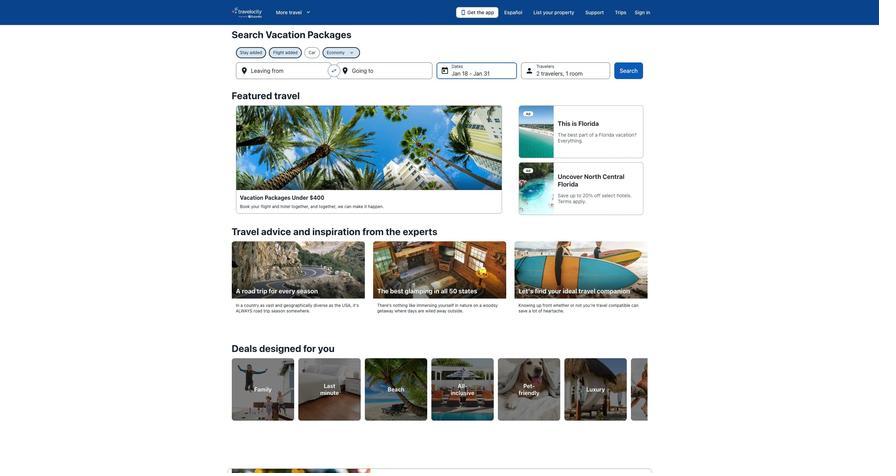 Task type: locate. For each thing, give the bounding box(es) containing it.
previous image
[[228, 383, 236, 391]]

next image
[[644, 383, 652, 391]]

main content
[[0, 25, 880, 473]]

travelocity logo image
[[232, 7, 262, 18]]

download the app button image
[[461, 10, 466, 15]]



Task type: describe. For each thing, give the bounding box(es) containing it.
featured travel region
[[228, 86, 652, 222]]

travel advice and inspiration from the experts region
[[228, 222, 652, 326]]

swap origin and destination values image
[[331, 68, 337, 74]]



Task type: vqa. For each thing, say whether or not it's contained in the screenshot.
the "Featured travel" region
yes



